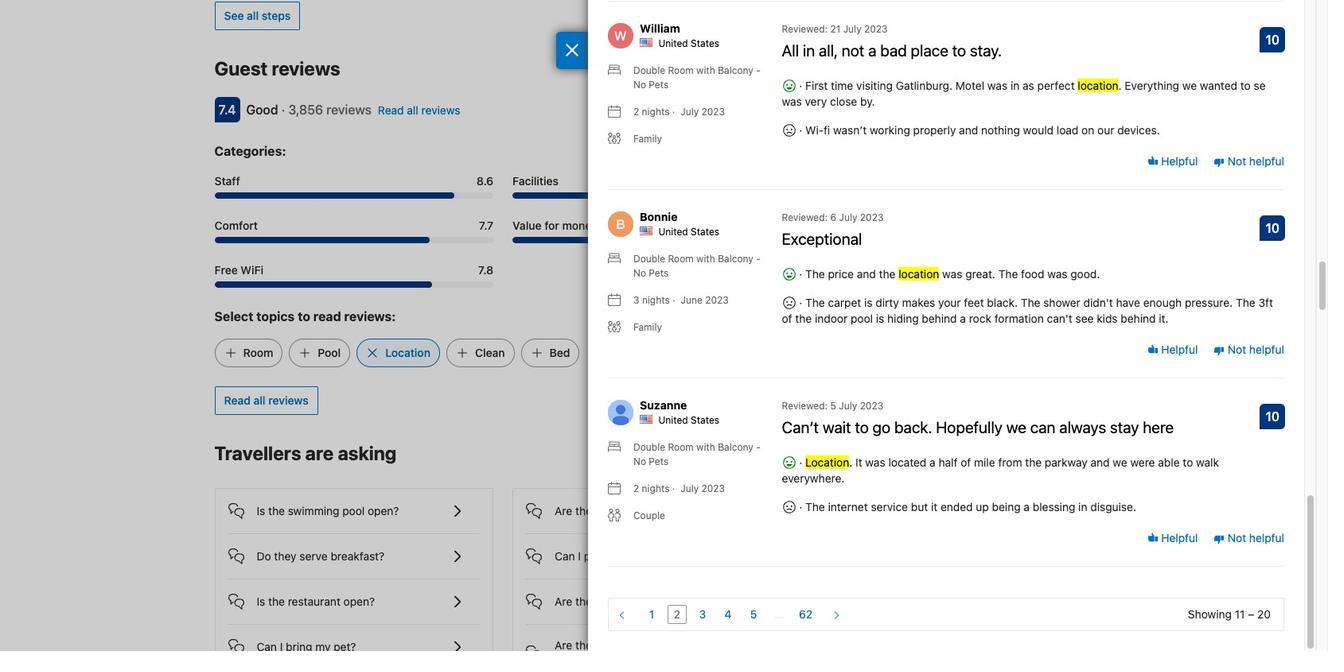 Task type: locate. For each thing, give the bounding box(es) containing it.
2 2 nights · july 2023 from the top
[[633, 483, 725, 495]]

0 vertical spatial are
[[555, 504, 572, 518]]

and inside . it was located a half of mile from the parkway and we were able to walk everywhere.
[[1091, 456, 1110, 470]]

family
[[633, 133, 662, 145], [633, 322, 662, 334]]

free wifi
[[214, 263, 263, 277]]

2 nights · july 2023 for all
[[633, 106, 725, 118]]

1 helpful from the top
[[1249, 154, 1284, 168]]

0 vertical spatial is
[[864, 296, 873, 310]]

go
[[873, 419, 891, 437]]

united states for exceptional
[[658, 226, 719, 238]]

july for exceptional
[[839, 212, 857, 224]]

1 see availability button from the top
[[992, 55, 1090, 84]]

3 helpful from the top
[[1249, 531, 1284, 545]]

1 vertical spatial see availability button
[[992, 441, 1090, 469]]

are
[[305, 442, 334, 464]]

was left very
[[782, 95, 802, 108]]

3 left june
[[633, 295, 639, 307]]

7.7 for comfort
[[479, 219, 494, 232]]

great.
[[965, 268, 995, 281]]

not down pressure.
[[1228, 343, 1246, 356]]

2 there from the top
[[575, 595, 602, 608]]

are there rooms with a sea view?
[[555, 504, 724, 518]]

see
[[1076, 312, 1094, 326]]

2 right 1
[[674, 608, 681, 622]]

was left great. at the right of the page
[[942, 268, 962, 281]]

to
[[952, 42, 966, 60], [1241, 79, 1251, 93], [298, 309, 310, 324], [855, 419, 869, 437], [1183, 456, 1193, 470]]

helpful down se
[[1249, 154, 1284, 168]]

1 horizontal spatial behind
[[1121, 312, 1156, 326]]

the inside . it was located a half of mile from the parkway and we were able to walk everywhere.
[[1025, 456, 1042, 470]]

3 left 4
[[699, 608, 706, 622]]

0 horizontal spatial and
[[857, 268, 876, 281]]

2 vertical spatial scored 10 element
[[1260, 405, 1286, 430]]

states
[[691, 38, 719, 50], [691, 226, 719, 238], [691, 415, 719, 427]]

0 vertical spatial .
[[1119, 79, 1122, 93]]

a left half
[[930, 456, 936, 470]]

2 7.7 from the left
[[777, 219, 792, 232]]

. inside . it was located a half of mile from the parkway and we were able to walk everywhere.
[[849, 456, 853, 470]]

2 vertical spatial helpful
[[1249, 531, 1284, 545]]

food
[[1021, 268, 1044, 281]]

is for is the restaurant open?
[[257, 595, 265, 608]]

the left food
[[998, 268, 1018, 281]]

value for money
[[513, 219, 598, 232]]

0 vertical spatial reviewed:
[[782, 23, 828, 35]]

2 vertical spatial united
[[658, 415, 688, 427]]

3 not helpful button from the top
[[1214, 531, 1284, 546]]

. left everything on the top of the page
[[1119, 79, 1122, 93]]

nights up are there rooms with a sea view?
[[642, 483, 670, 495]]

the up indoor
[[805, 296, 825, 310]]

from
[[998, 456, 1022, 470]]

not up 11
[[1228, 531, 1246, 545]]

helpful up 20
[[1249, 531, 1284, 545]]

behind down your
[[922, 312, 957, 326]]

1 vertical spatial rooms
[[605, 595, 637, 608]]

reviews
[[272, 57, 340, 79], [326, 102, 372, 117], [421, 103, 460, 117], [268, 394, 309, 407]]

see left 'steps'
[[224, 8, 244, 22]]

2 vertical spatial all
[[253, 394, 265, 407]]

1 horizontal spatial pool
[[851, 312, 873, 326]]

rated good element
[[246, 102, 278, 117]]

disguise.
[[1090, 501, 1136, 514]]

2 united states from the top
[[658, 226, 719, 238]]

0 horizontal spatial we
[[1006, 419, 1026, 437]]

1 helpful button from the top
[[1147, 153, 1198, 169]]

are for are there rooms with a balcony?
[[555, 595, 572, 608]]

read all reviews
[[378, 103, 460, 117], [224, 394, 309, 407]]

1 vertical spatial see
[[1002, 63, 1022, 76]]

see availability button for guest reviews
[[992, 55, 1090, 84]]

1 vertical spatial availability
[[1025, 448, 1080, 461]]

2 vertical spatial not helpful button
[[1214, 531, 1284, 546]]

bad
[[880, 42, 907, 60]]

1 nights from the top
[[642, 106, 670, 118]]

2 up are there rooms with a sea view?
[[633, 483, 639, 495]]

0 vertical spatial states
[[691, 38, 719, 50]]

1 not helpful from the top
[[1225, 154, 1284, 168]]

asking
[[338, 442, 397, 464]]

we left were
[[1113, 456, 1127, 470]]

your
[[938, 296, 961, 310]]

a inside . it was located a half of mile from the parkway and we were able to walk everywhere.
[[930, 456, 936, 470]]

3 scored 10 element from the top
[[1260, 405, 1286, 430]]

see availability for travellers are asking
[[1002, 448, 1080, 461]]

in left as
[[1011, 79, 1020, 93]]

helpful down 3ft
[[1249, 343, 1284, 356]]

1 vertical spatial nights
[[642, 295, 670, 307]]

not helpful down 3ft
[[1225, 343, 1284, 356]]

rooms up there?
[[605, 504, 637, 518]]

travellers
[[214, 442, 301, 464]]

0 vertical spatial united states
[[658, 38, 719, 50]]

1 vertical spatial of
[[961, 456, 971, 470]]

reviewed: for exceptional
[[782, 212, 828, 224]]

family up the facilities 7.5 meter
[[633, 133, 662, 145]]

united states
[[658, 38, 719, 50], [658, 226, 719, 238], [658, 415, 719, 427]]

wi-
[[805, 124, 824, 137]]

nights for can't
[[642, 483, 670, 495]]

2 vertical spatial and
[[1091, 456, 1110, 470]]

2 united from the top
[[658, 226, 688, 238]]

1 vertical spatial see availability
[[1002, 448, 1080, 461]]

pool inside button
[[342, 504, 365, 518]]

5 up wait
[[830, 401, 836, 412]]

see
[[224, 8, 244, 22], [1002, 63, 1022, 76], [1002, 448, 1022, 461]]

3 united from the top
[[658, 415, 688, 427]]

nights down guest reviews element
[[642, 106, 670, 118]]

2 see availability from the top
[[1002, 448, 1080, 461]]

the
[[879, 268, 896, 281], [795, 312, 812, 326], [1025, 456, 1042, 470], [268, 504, 285, 518], [268, 595, 285, 608]]

see availability button down can
[[992, 441, 1090, 469]]

2 helpful from the top
[[1158, 343, 1198, 356]]

1 not helpful button from the top
[[1214, 153, 1284, 169]]

1 vertical spatial united states
[[658, 226, 719, 238]]

0 horizontal spatial 7.7
[[479, 219, 494, 232]]

2 availability from the top
[[1025, 448, 1080, 461]]

walk
[[1196, 456, 1219, 470]]

review categories element
[[214, 141, 286, 160]]

2 for all in all, not a bad place to stay.
[[633, 106, 639, 118]]

there up park
[[575, 504, 602, 518]]

3 inside 'list of reviews' region
[[633, 295, 639, 307]]

location down cleanliness
[[811, 219, 856, 232]]

not
[[1228, 154, 1246, 168], [1228, 343, 1246, 356], [1228, 531, 1246, 545]]

5
[[830, 401, 836, 412], [750, 608, 757, 622]]

properly
[[913, 124, 956, 137]]

2 reviewed: from the top
[[782, 212, 828, 224]]

1 vertical spatial scored 10 element
[[1260, 216, 1286, 241]]

indoor
[[815, 312, 848, 326]]

2 vertical spatial reviewed:
[[782, 401, 828, 412]]

reviewed: for all in all, not a bad place to stay.
[[782, 23, 828, 35]]

1 horizontal spatial 7.7
[[777, 219, 792, 232]]

2 not helpful from the top
[[1225, 343, 1284, 356]]

2 states from the top
[[691, 226, 719, 238]]

1 vertical spatial helpful
[[1158, 343, 1198, 356]]

guest
[[214, 57, 268, 79]]

5 right 4 link
[[750, 608, 757, 622]]

see all steps
[[224, 8, 291, 22]]

availability for travellers are asking
[[1025, 448, 1080, 461]]

family down 3 nights · june 2023
[[633, 322, 662, 334]]

there down park
[[575, 595, 602, 608]]

the up dirty
[[879, 268, 896, 281]]

0 vertical spatial united
[[658, 38, 688, 50]]

not helpful button for always
[[1214, 531, 1284, 546]]

with
[[640, 504, 662, 518], [640, 595, 662, 608]]

2 horizontal spatial and
[[1091, 456, 1110, 470]]

0 vertical spatial is
[[257, 504, 265, 518]]

3 states from the top
[[691, 415, 719, 427]]

internet
[[828, 501, 868, 514]]

see availability down can
[[1002, 448, 1080, 461]]

looking?
[[935, 558, 998, 576]]

2 helpful button from the top
[[1147, 342, 1198, 358]]

the left price
[[805, 268, 825, 281]]

0 vertical spatial helpful button
[[1147, 153, 1198, 169]]

categories:
[[214, 144, 286, 158]]

3 10 from the top
[[1266, 410, 1280, 424]]

the right "from" at bottom right
[[1025, 456, 1042, 470]]

we
[[1182, 79, 1197, 93], [1006, 419, 1026, 437], [1113, 456, 1127, 470]]

1 helpful from the top
[[1158, 154, 1198, 168]]

of
[[782, 312, 792, 326], [961, 456, 971, 470]]

3 helpful button from the top
[[1147, 531, 1198, 546]]

2 are from the top
[[555, 595, 572, 608]]

united states down bonnie
[[658, 226, 719, 238]]

2 family from the top
[[633, 322, 662, 334]]

not for stay.
[[1228, 154, 1246, 168]]

1 vertical spatial not
[[1228, 343, 1246, 356]]

and left nothing
[[959, 124, 978, 137]]

1 horizontal spatial location
[[1078, 79, 1119, 93]]

10 for always
[[1266, 410, 1280, 424]]

are for are there rooms with a sea view?
[[555, 504, 572, 518]]

a left sea
[[665, 504, 671, 518]]

1 rooms from the top
[[605, 504, 637, 518]]

scored 7.4 element
[[214, 97, 240, 122]]

1 vertical spatial 3
[[699, 608, 706, 622]]

helpful button for always
[[1147, 531, 1198, 546]]

2 vertical spatial not
[[1228, 531, 1246, 545]]

rooms up previous page image
[[605, 595, 637, 608]]

1 vertical spatial there
[[575, 595, 602, 608]]

1 not from the top
[[1228, 154, 1246, 168]]

place
[[911, 42, 949, 60]]

. left the it
[[849, 456, 853, 470]]

united down the suzanne
[[658, 415, 688, 427]]

1 united states from the top
[[658, 38, 719, 50]]

scored 10 element
[[1260, 27, 1286, 53], [1260, 216, 1286, 241], [1260, 405, 1286, 430]]

not helpful
[[1225, 154, 1284, 168], [1225, 343, 1284, 356], [1225, 531, 1284, 545]]

reviewed: for can't wait to go back. hopefully we can always stay here
[[782, 401, 828, 412]]

availability up perfect
[[1025, 63, 1080, 76]]

1 horizontal spatial 5
[[830, 401, 836, 412]]

reviewed: 6 july 2023
[[782, 212, 884, 224]]

1 there from the top
[[575, 504, 602, 518]]

is the restaurant open? button
[[228, 580, 480, 612]]

3 not helpful from the top
[[1225, 531, 1284, 545]]

2 vertical spatial helpful button
[[1147, 531, 1198, 546]]

all
[[782, 42, 799, 60]]

open?
[[368, 504, 399, 518], [344, 595, 375, 608]]

facilities 7.5 meter
[[513, 192, 792, 199]]

swimming
[[288, 504, 339, 518]]

united states down the suzanne
[[658, 415, 719, 427]]

0 vertical spatial rooms
[[605, 504, 637, 518]]

2 vertical spatial united states
[[658, 415, 719, 427]]

is down dirty
[[876, 312, 884, 326]]

not helpful down se
[[1225, 154, 1284, 168]]

2 is from the top
[[257, 595, 265, 608]]

1 reviewed: from the top
[[782, 23, 828, 35]]

of inside the carpet is dirty makes your feet black. the shower didn't have enough pressure. the 3ft of the indoor pool is hiding behind a rock formation can't see kids behind it.
[[782, 312, 792, 326]]

1 vertical spatial location
[[899, 268, 939, 281]]

are up can in the bottom left of the page
[[555, 504, 572, 518]]

are there rooms with a balcony?
[[555, 595, 720, 608]]

see right mile
[[1002, 448, 1022, 461]]

availability for guest reviews
[[1025, 63, 1080, 76]]

see availability button up would
[[992, 55, 1090, 84]]

not helpful up –
[[1225, 531, 1284, 545]]

balcony?
[[674, 595, 720, 608]]

0 vertical spatial nights
[[642, 106, 670, 118]]

was right motel
[[988, 79, 1008, 93]]

behind down have
[[1121, 312, 1156, 326]]

7.7 for value for money
[[777, 219, 792, 232]]

0 vertical spatial helpful
[[1158, 154, 1198, 168]]

see availability up as
[[1002, 63, 1080, 76]]

was inside . everything we wanted to se was very close by.
[[782, 95, 802, 108]]

1 7.7 from the left
[[479, 219, 494, 232]]

cleanliness
[[811, 174, 871, 187]]

united states for all in all, not a bad place to stay.
[[658, 38, 719, 50]]

hopefully
[[936, 419, 1003, 437]]

to left read on the left top
[[298, 309, 310, 324]]

of right half
[[961, 456, 971, 470]]

2 vertical spatial location
[[805, 456, 849, 470]]

open? up do they serve breakfast? button
[[368, 504, 399, 518]]

1 vertical spatial 5
[[750, 608, 757, 622]]

3 nights from the top
[[642, 483, 670, 495]]

close image
[[565, 44, 579, 57]]

a left 'rock'
[[960, 312, 966, 326]]

1
[[649, 608, 654, 622]]

we inside . everything we wanted to se was very close by.
[[1182, 79, 1197, 93]]

1 states from the top
[[691, 38, 719, 50]]

11
[[1235, 608, 1245, 622]]

1 availability from the top
[[1025, 63, 1080, 76]]

3 not from the top
[[1228, 531, 1246, 545]]

1 vertical spatial 2 nights · july 2023
[[633, 483, 725, 495]]

–
[[1248, 608, 1254, 622]]

sea
[[674, 504, 692, 518]]

1 vertical spatial read all reviews
[[224, 394, 309, 407]]

exceptional
[[782, 230, 862, 249]]

we inside . it was located a half of mile from the parkway and we were able to walk everywhere.
[[1113, 456, 1127, 470]]

0 horizontal spatial 3
[[633, 295, 639, 307]]

location up everywhere.
[[805, 456, 849, 470]]

1 is from the top
[[257, 504, 265, 518]]

is for is the swimming pool open?
[[257, 504, 265, 518]]

· the internet service but it ended up being a blessing in disguise.
[[796, 501, 1136, 514]]

2 horizontal spatial we
[[1182, 79, 1197, 93]]

not helpful button down 3ft
[[1214, 342, 1284, 358]]

read all reviews button
[[214, 386, 318, 415]]

helpful down "devices." at top
[[1158, 154, 1198, 168]]

1 united from the top
[[658, 38, 688, 50]]

not helpful button up –
[[1214, 531, 1284, 546]]

0 vertical spatial helpful
[[1249, 154, 1284, 168]]

2 see availability button from the top
[[992, 441, 1090, 469]]

2 vertical spatial in
[[1078, 501, 1087, 514]]

helpful button
[[1147, 153, 1198, 169], [1147, 342, 1198, 358], [1147, 531, 1198, 546]]

0 horizontal spatial 5
[[750, 608, 757, 622]]

a inside are there rooms with a sea view? button
[[665, 504, 671, 518]]

2 down guest reviews element
[[633, 106, 639, 118]]

dirty
[[876, 296, 899, 310]]

helpful down able
[[1158, 531, 1198, 545]]

2 vertical spatial helpful
[[1158, 531, 1198, 545]]

3 for 3 nights · june 2023
[[633, 295, 639, 307]]

1 horizontal spatial and
[[959, 124, 978, 137]]

united down william
[[658, 38, 688, 50]]

to left go
[[855, 419, 869, 437]]

1 horizontal spatial is
[[876, 312, 884, 326]]

family for exceptional
[[633, 322, 662, 334]]

july for all in all, not a bad place to stay.
[[843, 23, 862, 35]]

united for exceptional
[[658, 226, 688, 238]]

helpful button down it.
[[1147, 342, 1198, 358]]

0 horizontal spatial pool
[[342, 504, 365, 518]]

the
[[805, 268, 825, 281], [998, 268, 1018, 281], [805, 296, 825, 310], [1021, 296, 1040, 310], [1236, 296, 1256, 310], [805, 501, 825, 514]]

0 vertical spatial not helpful
[[1225, 154, 1284, 168]]

0 vertical spatial pool
[[851, 312, 873, 326]]

1 vertical spatial reviewed:
[[782, 212, 828, 224]]

and right parkway
[[1091, 456, 1110, 470]]

se
[[1254, 79, 1266, 93]]

location inside 'list of reviews' region
[[805, 456, 849, 470]]

0 vertical spatial 3
[[633, 295, 639, 307]]

7.7 down the 7.5
[[777, 219, 792, 232]]

3,856
[[288, 102, 323, 117]]

3 helpful from the top
[[1158, 531, 1198, 545]]

scored 10 element for always
[[1260, 405, 1286, 430]]

helpful down it.
[[1158, 343, 1198, 356]]

0 horizontal spatial .
[[849, 456, 853, 470]]

are down can in the bottom left of the page
[[555, 595, 572, 608]]

comfort 7.7 meter
[[214, 237, 494, 243]]

reviewed: 5 july 2023
[[782, 401, 883, 412]]

3 reviewed: from the top
[[782, 401, 828, 412]]

see up . everything we wanted to se was very close by.
[[1002, 63, 1022, 76]]

. inside . everything we wanted to se was very close by.
[[1119, 79, 1122, 93]]

1 with from the top
[[640, 504, 662, 518]]

good
[[246, 102, 278, 117]]

we left wanted
[[1182, 79, 1197, 93]]

1 vertical spatial helpful
[[1249, 343, 1284, 356]]

service
[[871, 501, 908, 514]]

1 2 nights · july 2023 from the top
[[633, 106, 725, 118]]

room
[[243, 346, 273, 359]]

1 horizontal spatial read
[[378, 103, 404, 117]]

location down reviews:
[[385, 346, 430, 359]]

availability down can
[[1025, 448, 1080, 461]]

location right perfect
[[1078, 79, 1119, 93]]

2 rooms from the top
[[605, 595, 637, 608]]

read all reviews inside button
[[224, 394, 309, 407]]

is down do
[[257, 595, 265, 608]]

2 nights from the top
[[642, 295, 670, 307]]

0 vertical spatial 5
[[830, 401, 836, 412]]

2 for can't wait to go back. hopefully we can always stay here
[[633, 483, 639, 495]]

of left indoor
[[782, 312, 792, 326]]

nothing
[[981, 124, 1020, 137]]

1 10 from the top
[[1266, 33, 1280, 47]]

wifi
[[241, 263, 263, 277]]

1 vertical spatial 2
[[633, 483, 639, 495]]

formation
[[995, 312, 1044, 326]]

was inside . it was located a half of mile from the parkway and we were able to walk everywhere.
[[865, 456, 885, 470]]

devices.
[[1117, 124, 1160, 137]]

1 vertical spatial states
[[691, 226, 719, 238]]

helpful
[[1158, 154, 1198, 168], [1158, 343, 1198, 356], [1158, 531, 1198, 545]]

0 horizontal spatial read
[[224, 394, 251, 407]]

1 see availability from the top
[[1002, 63, 1080, 76]]

0 horizontal spatial is
[[864, 296, 873, 310]]

0 vertical spatial 2 nights · july 2023
[[633, 106, 725, 118]]

1 horizontal spatial read all reviews
[[378, 103, 460, 117]]

in right all
[[803, 42, 815, 60]]

the left indoor
[[795, 312, 812, 326]]

1 family from the top
[[633, 133, 662, 145]]

a inside are there rooms with a balcony? button
[[665, 595, 671, 608]]

with inside are there rooms with a sea view? button
[[640, 504, 662, 518]]

3 united states from the top
[[658, 415, 719, 427]]

1 vertical spatial is
[[257, 595, 265, 608]]

see all steps button
[[214, 1, 300, 30]]

10 for stay.
[[1266, 33, 1280, 47]]

a for sea
[[665, 504, 671, 518]]

2 with from the top
[[640, 595, 662, 608]]

location up makes at the right of page
[[899, 268, 939, 281]]

0 vertical spatial 2
[[633, 106, 639, 118]]

2 vertical spatial nights
[[642, 483, 670, 495]]

fi
[[824, 124, 830, 137]]

a
[[868, 42, 877, 60], [960, 312, 966, 326], [930, 456, 936, 470], [1024, 501, 1030, 514], [665, 504, 671, 518], [665, 595, 671, 608]]

is left dirty
[[864, 296, 873, 310]]

helpful button for stay.
[[1147, 153, 1198, 169]]

is up do
[[257, 504, 265, 518]]

2 vertical spatial see
[[1002, 448, 1022, 461]]

2 vertical spatial not helpful
[[1225, 531, 1284, 545]]

1 vertical spatial .
[[849, 456, 853, 470]]

2 vertical spatial states
[[691, 415, 719, 427]]

didn't
[[1084, 296, 1113, 310]]

to right able
[[1183, 456, 1193, 470]]

helpful button down "devices." at top
[[1147, 153, 1198, 169]]

staff 8.6 meter
[[214, 192, 494, 199]]

0 vertical spatial family
[[633, 133, 662, 145]]

2 not helpful button from the top
[[1214, 342, 1284, 358]]

1 vertical spatial family
[[633, 322, 662, 334]]

0 vertical spatial see availability
[[1002, 63, 1080, 76]]

2 vertical spatial we
[[1113, 456, 1127, 470]]

reviewed: up all
[[782, 23, 828, 35]]

0 vertical spatial 10
[[1266, 33, 1280, 47]]

can't wait to go back. hopefully we can always stay here
[[782, 419, 1174, 437]]

reviews:
[[344, 309, 396, 324]]

nights left june
[[642, 295, 670, 307]]

with for balcony?
[[640, 595, 662, 608]]

0 vertical spatial scored 10 element
[[1260, 27, 1286, 53]]

7.4
[[218, 102, 236, 117]]

1 horizontal spatial 3
[[699, 608, 706, 622]]

in right 'blessing'
[[1078, 501, 1087, 514]]

reviews inside button
[[268, 394, 309, 407]]

pool up do they serve breakfast? button
[[342, 504, 365, 518]]

1 scored 10 element from the top
[[1260, 27, 1286, 53]]

i
[[578, 550, 581, 563]]

was right the it
[[865, 456, 885, 470]]

2 helpful from the top
[[1249, 343, 1284, 356]]

1 vertical spatial all
[[407, 103, 418, 117]]

united states down william
[[658, 38, 719, 50]]

free wifi 7.8 meter
[[214, 281, 494, 288]]

and right price
[[857, 268, 876, 281]]

1 are from the top
[[555, 504, 572, 518]]

read
[[313, 309, 341, 324]]

0 vertical spatial availability
[[1025, 63, 1080, 76]]

helpful button down able
[[1147, 531, 1198, 546]]

serve
[[300, 550, 328, 563]]

not
[[842, 42, 864, 60]]

62 link
[[795, 606, 817, 625]]

with inside are there rooms with a balcony? button
[[640, 595, 662, 608]]

.
[[1119, 79, 1122, 93], [849, 456, 853, 470]]

a right 1
[[665, 595, 671, 608]]

a right being
[[1024, 501, 1030, 514]]

0 horizontal spatial read all reviews
[[224, 394, 309, 407]]

was
[[988, 79, 1008, 93], [782, 95, 802, 108], [942, 268, 962, 281], [1047, 268, 1068, 281], [865, 456, 885, 470]]



Task type: describe. For each thing, give the bounding box(es) containing it.
scored 10 element for stay.
[[1260, 27, 1286, 53]]

stay
[[1110, 419, 1139, 437]]

0 vertical spatial read all reviews
[[378, 103, 460, 117]]

there for are there rooms with a sea view?
[[575, 504, 602, 518]]

value
[[513, 219, 542, 232]]

gatlinburg.
[[896, 79, 953, 93]]

kids
[[1097, 312, 1118, 326]]

able
[[1158, 456, 1180, 470]]

wait
[[823, 419, 851, 437]]

it
[[931, 501, 938, 514]]

helpful for always
[[1158, 531, 1198, 545]]

the inside the carpet is dirty makes your feet black. the shower didn't have enough pressure. the 3ft of the indoor pool is hiding behind a rock formation can't see kids behind it.
[[795, 312, 812, 326]]

the down everywhere.
[[805, 501, 825, 514]]

helpful for always
[[1249, 531, 1284, 545]]

united for can't wait to go back. hopefully we can always stay here
[[658, 415, 688, 427]]

all,
[[819, 42, 838, 60]]

there for are there rooms with a balcony?
[[575, 595, 602, 608]]

a inside the carpet is dirty makes your feet black. the shower didn't have enough pressure. the 3ft of the indoor pool is hiding behind a rock formation can't see kids behind it.
[[960, 312, 966, 326]]

4
[[725, 608, 732, 622]]

rooms for sea
[[605, 504, 637, 518]]

can
[[555, 550, 575, 563]]

topics
[[256, 309, 295, 324]]

pool inside the carpet is dirty makes your feet black. the shower didn't have enough pressure. the 3ft of the indoor pool is hiding behind a rock formation can't see kids behind it.
[[851, 312, 873, 326]]

can
[[1030, 419, 1056, 437]]

1 vertical spatial in
[[1011, 79, 1020, 93]]

0 vertical spatial see
[[224, 8, 244, 22]]

united for all in all, not a bad place to stay.
[[658, 38, 688, 50]]

everywhere.
[[782, 472, 845, 486]]

showing 11 – 20
[[1188, 608, 1271, 622]]

june
[[681, 295, 703, 307]]

is the restaurant open?
[[257, 595, 375, 608]]

guest reviews element
[[214, 55, 986, 81]]

do
[[257, 550, 271, 563]]

july for can't wait to go back. hopefully we can always stay here
[[839, 401, 857, 412]]

a for half
[[930, 456, 936, 470]]

location 8.4 meter
[[811, 237, 1090, 243]]

pressure.
[[1185, 296, 1233, 310]]

2 not from the top
[[1228, 343, 1246, 356]]

1 link
[[642, 606, 661, 625]]

5 inside 'list of reviews' region
[[830, 401, 836, 412]]

the left restaurant
[[268, 595, 285, 608]]

view?
[[695, 504, 724, 518]]

1 vertical spatial we
[[1006, 419, 1026, 437]]

rooms for balcony?
[[605, 595, 637, 608]]

blessing
[[1033, 501, 1075, 514]]

nights for all
[[642, 106, 670, 118]]

0 vertical spatial location
[[1078, 79, 1119, 93]]

7.8
[[478, 263, 494, 277]]

2 vertical spatial 2
[[674, 608, 681, 622]]

3 link
[[693, 606, 712, 625]]

park
[[584, 550, 607, 563]]

not helpful button for stay.
[[1214, 153, 1284, 169]]

bonnie
[[640, 210, 678, 224]]

see availability button for travellers are asking
[[992, 441, 1090, 469]]

with for sea
[[640, 504, 662, 518]]

restaurant
[[288, 595, 341, 608]]

stay.
[[970, 42, 1002, 60]]

2 nights · july 2023 for can't
[[633, 483, 725, 495]]

still looking?
[[903, 558, 998, 576]]

0 vertical spatial open?
[[368, 504, 399, 518]]

family for all in all, not a bad place to stay.
[[633, 133, 662, 145]]

5 inside 5 link
[[750, 608, 757, 622]]

0 vertical spatial location
[[811, 219, 856, 232]]

all for read all reviews button
[[253, 394, 265, 407]]

william
[[640, 22, 680, 35]]

previous page image
[[615, 609, 629, 623]]

. it was located a half of mile from the parkway and we were able to walk everywhere.
[[782, 456, 1219, 486]]

. for it
[[849, 456, 853, 470]]

of inside . it was located a half of mile from the parkway and we were able to walk everywhere.
[[961, 456, 971, 470]]

staff
[[214, 174, 240, 187]]

read inside button
[[224, 394, 251, 407]]

are there rooms with a balcony? button
[[526, 580, 778, 612]]

rock
[[969, 312, 992, 326]]

the left 3ft
[[1236, 296, 1256, 310]]

. for everything
[[1119, 79, 1122, 93]]

to left stay.
[[952, 42, 966, 60]]

the up formation
[[1021, 296, 1040, 310]]

the left swimming
[[268, 504, 285, 518]]

see for guest reviews
[[1002, 63, 1022, 76]]

first time visiting gatlinburg. motel was in as perfect location
[[805, 79, 1119, 93]]

1 vertical spatial location
[[385, 346, 430, 359]]

enough
[[1143, 296, 1182, 310]]

pool
[[318, 346, 341, 359]]

working
[[870, 124, 910, 137]]

1 vertical spatial is
[[876, 312, 884, 326]]

wasn't
[[833, 124, 867, 137]]

motel
[[956, 79, 985, 93]]

steps
[[262, 8, 291, 22]]

makes
[[902, 296, 935, 310]]

there?
[[610, 550, 642, 563]]

states for exceptional
[[691, 226, 719, 238]]

half
[[939, 456, 958, 470]]

a for balcony?
[[665, 595, 671, 608]]

0 vertical spatial in
[[803, 42, 815, 60]]

can't
[[782, 419, 819, 437]]

always
[[1059, 419, 1106, 437]]

load
[[1057, 124, 1079, 137]]

3ft
[[1259, 296, 1273, 310]]

united states for can't wait to go back. hopefully we can always stay here
[[658, 415, 719, 427]]

1 behind from the left
[[922, 312, 957, 326]]

3 for 3
[[699, 608, 706, 622]]

can i park there? button
[[526, 534, 778, 566]]

to inside . everything we wanted to se was very close by.
[[1241, 79, 1251, 93]]

shower
[[1043, 296, 1081, 310]]

2 horizontal spatial in
[[1078, 501, 1087, 514]]

2 scored 10 element from the top
[[1260, 216, 1286, 241]]

ended
[[941, 501, 973, 514]]

facilities
[[513, 174, 559, 187]]

list of reviews region
[[598, 0, 1294, 568]]

not helpful for stay.
[[1225, 154, 1284, 168]]

as
[[1023, 79, 1034, 93]]

helpful for stay.
[[1158, 154, 1198, 168]]

couple
[[633, 510, 665, 522]]

comfort
[[214, 219, 258, 232]]

see for travellers are asking
[[1002, 448, 1022, 461]]

free
[[214, 263, 238, 277]]

our
[[1097, 124, 1114, 137]]

visiting
[[856, 79, 893, 93]]

to inside . it was located a half of mile from the parkway and we were able to walk everywhere.
[[1183, 456, 1193, 470]]

time
[[831, 79, 853, 93]]

62
[[799, 608, 813, 622]]

very
[[805, 95, 827, 108]]

hiding
[[887, 312, 919, 326]]

states for can't wait to go back. hopefully we can always stay here
[[691, 415, 719, 427]]

0 vertical spatial and
[[959, 124, 978, 137]]

1 vertical spatial and
[[857, 268, 876, 281]]

a for bad
[[868, 42, 877, 60]]

see availability for guest reviews
[[1002, 63, 1080, 76]]

7.5
[[777, 174, 792, 187]]

showing
[[1188, 608, 1232, 622]]

4 link
[[719, 606, 738, 625]]

by.
[[860, 95, 875, 108]]

perfect
[[1037, 79, 1075, 93]]

for
[[544, 219, 559, 232]]

would
[[1023, 124, 1054, 137]]

1 vertical spatial open?
[[344, 595, 375, 608]]

wanted
[[1200, 79, 1238, 93]]

2 10 from the top
[[1266, 221, 1280, 236]]

located
[[888, 456, 927, 470]]

are there rooms with a sea view? button
[[526, 489, 778, 521]]

all for the see all steps button
[[247, 8, 259, 22]]

states for all in all, not a bad place to stay.
[[691, 38, 719, 50]]

not for always
[[1228, 531, 1246, 545]]

next page image
[[829, 609, 844, 623]]

carpet
[[828, 296, 861, 310]]

helpful for stay.
[[1249, 154, 1284, 168]]

black.
[[987, 296, 1018, 310]]

it.
[[1159, 312, 1169, 326]]

not helpful for always
[[1225, 531, 1284, 545]]

good.
[[1071, 268, 1100, 281]]

2 behind from the left
[[1121, 312, 1156, 326]]

was right food
[[1047, 268, 1068, 281]]

value for money 7.7 meter
[[513, 237, 792, 243]]

up
[[976, 501, 989, 514]]

0 horizontal spatial location
[[899, 268, 939, 281]]



Task type: vqa. For each thing, say whether or not it's contained in the screenshot.


